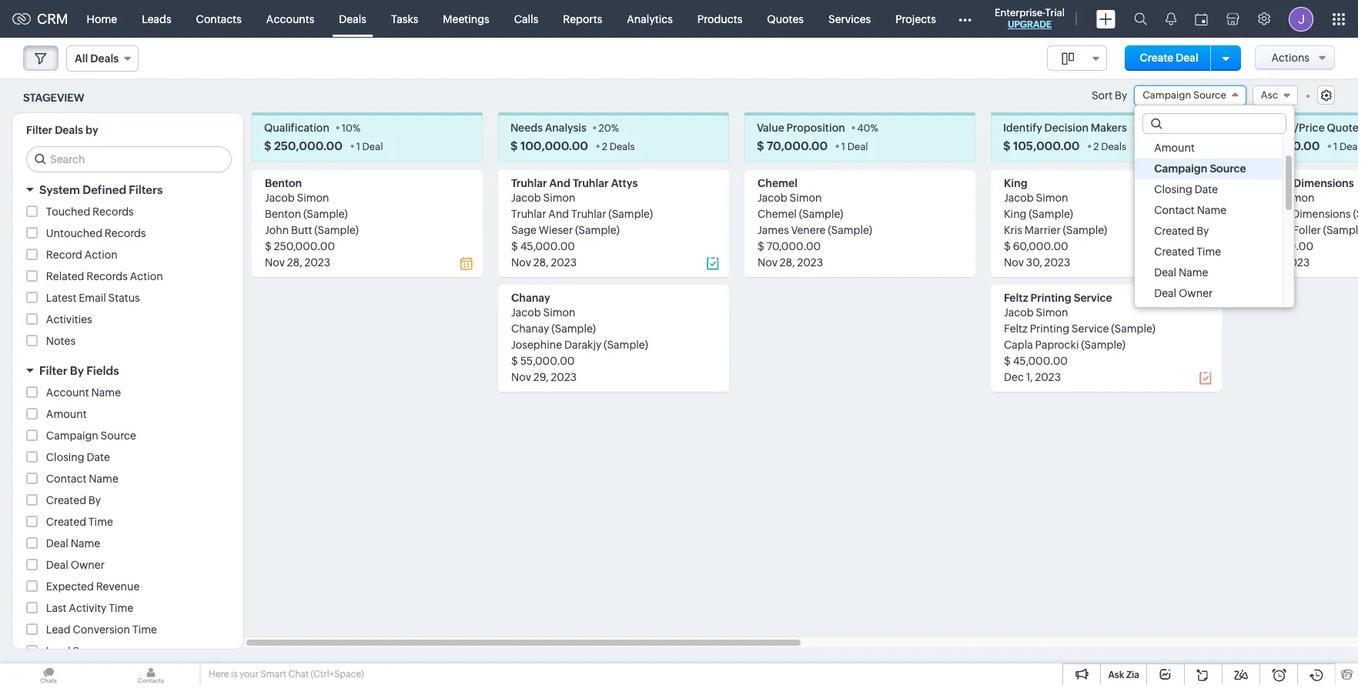Task type: locate. For each thing, give the bounding box(es) containing it.
0 horizontal spatial closing date
[[46, 451, 110, 464]]

1 deal down the 10 %
[[356, 141, 383, 153]]

1 horizontal spatial 1 deal
[[841, 141, 868, 153]]

records down touched records
[[105, 227, 146, 240]]

0 horizontal spatial expected
[[46, 581, 94, 593]]

1 vertical spatial expected
[[46, 581, 94, 593]]

1 vertical spatial expected revenue
[[46, 581, 140, 593]]

zia
[[1126, 670, 1140, 681]]

0 vertical spatial contact
[[1154, 204, 1195, 217]]

lead for lead conversion time
[[46, 624, 71, 636]]

2 70,000.00 from the top
[[767, 240, 821, 253]]

28, inside benton jacob simon benton (sample) john butt (sample) $ 250,000.00 nov 28, 2023
[[287, 257, 302, 269]]

(sample) up james venere (sample) link
[[799, 208, 843, 220]]

expected up last
[[46, 581, 94, 593]]

1 28, from the left
[[287, 257, 302, 269]]

filter by fields button
[[12, 357, 243, 384]]

record action
[[46, 249, 118, 261]]

60,000.00
[[1013, 240, 1068, 253]]

1 feltz from the top
[[1004, 292, 1028, 304]]

filter
[[26, 124, 52, 137], [39, 364, 67, 378]]

1 benton from the top
[[265, 177, 302, 190]]

jacob inside 'chemel jacob simon chemel (sample) james venere (sample) $ 70,000.00 nov 28, 2023'
[[758, 192, 787, 204]]

jacob down chemel link
[[758, 192, 787, 204]]

josephine darakjy (sample) link
[[511, 339, 648, 351]]

jacob up capla
[[1004, 307, 1034, 319]]

untouched records
[[46, 227, 146, 240]]

0 vertical spatial 250,000.00
[[274, 140, 343, 153]]

nov for chemel jacob simon chemel (sample) james venere (sample) $ 70,000.00 nov 28, 2023
[[758, 257, 778, 269]]

1 horizontal spatial 1
[[841, 141, 845, 153]]

250,000.00 down qualification
[[274, 140, 343, 153]]

here is your smart chat (ctrl+space)
[[209, 669, 364, 680]]

filter inside "dropdown button"
[[39, 364, 67, 378]]

1 horizontal spatial 2
[[1093, 141, 1099, 153]]

0 horizontal spatial deal owner
[[46, 559, 105, 572]]

2 benton from the top
[[265, 208, 301, 220]]

owner up activity
[[71, 559, 105, 572]]

date inside option
[[1195, 183, 1218, 196]]

printing up 'paprocki'
[[1030, 323, 1069, 335]]

simon up chanay (sample) link
[[543, 307, 576, 319]]

1 horizontal spatial created by
[[1154, 225, 1209, 237]]

filter down stageview at left top
[[26, 124, 52, 137]]

0 vertical spatial contact name
[[1154, 204, 1227, 217]]

projects
[[896, 13, 936, 25]]

date down account name on the left of page
[[87, 451, 110, 464]]

2023 down john butt (sample) link
[[304, 257, 330, 269]]

closing
[[1154, 183, 1193, 196], [46, 451, 84, 464]]

2 horizontal spatial 1
[[1334, 141, 1338, 153]]

2023 down the venere at the top of the page
[[797, 257, 823, 269]]

1 vertical spatial campaign source
[[1154, 163, 1246, 175]]

0 vertical spatial chanay
[[511, 292, 550, 304]]

source
[[1193, 89, 1226, 101], [1210, 163, 1246, 175], [101, 430, 136, 442], [73, 645, 108, 658]]

records for related
[[86, 270, 128, 283]]

signals image
[[1166, 12, 1176, 25]]

simon inside benton jacob simon benton (sample) john butt (sample) $ 250,000.00 nov 28, 2023
[[297, 192, 329, 204]]

% right qualification
[[353, 123, 360, 134]]

45,000.00 down "wieser"
[[520, 240, 575, 253]]

dec left 1,
[[1004, 371, 1024, 384]]

25,000.00 down 'proposal/price'
[[1260, 140, 1320, 153]]

expected revenue up last activity time
[[46, 581, 140, 593]]

simon up king (sample) link
[[1036, 192, 1068, 204]]

products link
[[685, 0, 755, 37]]

$ down capla
[[1004, 355, 1011, 367]]

1 vertical spatial closing
[[46, 451, 84, 464]]

1 vertical spatial 250,000.00
[[274, 240, 335, 253]]

0 vertical spatial deal owner
[[1154, 287, 1213, 300]]

3 1 deal from the left
[[1334, 141, 1358, 153]]

0 vertical spatial date
[[1195, 183, 1218, 196]]

projects link
[[883, 0, 948, 37]]

by
[[86, 124, 98, 137]]

amount down account
[[46, 408, 87, 421]]

contact name option
[[1135, 200, 1283, 221]]

nov left 30,
[[1004, 257, 1024, 269]]

campaign inside field
[[1143, 89, 1191, 101]]

$ inside printing dimensions jacob simon printing dimensions (s donette foller (sampl $ 25,000.00 dec 3, 2023
[[1250, 240, 1257, 253]]

action up status
[[130, 270, 163, 283]]

amount
[[1154, 142, 1195, 154], [46, 408, 87, 421]]

campaign down create deal button
[[1143, 89, 1191, 101]]

analytics
[[627, 13, 673, 25]]

28, inside truhlar and truhlar attys jacob simon truhlar and truhlar (sample) sage wieser (sample) $ 45,000.00 nov 28, 2023
[[533, 257, 549, 269]]

calls
[[514, 13, 538, 25]]

campaign source inside 'option'
[[1154, 163, 1246, 175]]

related records action
[[46, 270, 163, 283]]

1 deal
[[356, 141, 383, 153], [841, 141, 868, 153], [1334, 141, 1358, 153]]

simon inside 'chemel jacob simon chemel (sample) james venere (sample) $ 70,000.00 nov 28, 2023'
[[790, 192, 822, 204]]

1 horizontal spatial revenue
[[1204, 308, 1248, 321]]

1 % from the left
[[353, 123, 360, 134]]

70,000.00 down the venere at the top of the page
[[767, 240, 821, 253]]

0 vertical spatial expected
[[1154, 308, 1202, 321]]

2 2 from the left
[[1093, 141, 1099, 153]]

0 horizontal spatial 1
[[356, 141, 360, 153]]

0 horizontal spatial amount
[[46, 408, 87, 421]]

28, down "wieser"
[[533, 257, 549, 269]]

1 vertical spatial contact
[[46, 473, 87, 485]]

chanay link
[[511, 292, 550, 304]]

1 deal down 40
[[841, 141, 868, 153]]

name inside deal name option
[[1179, 267, 1208, 279]]

source down account name on the left of page
[[101, 430, 136, 442]]

1 horizontal spatial 45,000.00
[[1013, 355, 1068, 367]]

sage
[[511, 224, 537, 237]]

1 vertical spatial owner
[[71, 559, 105, 572]]

record
[[46, 249, 82, 261]]

simon inside king jacob simon king (sample) kris marrier (sample) $ 60,000.00 nov 30, 2023
[[1036, 192, 1068, 204]]

2023
[[304, 257, 330, 269], [551, 257, 577, 269], [797, 257, 823, 269], [1045, 257, 1070, 269], [1284, 257, 1310, 269], [551, 371, 577, 384], [1035, 371, 1061, 384]]

1 horizontal spatial 28,
[[533, 257, 549, 269]]

0 horizontal spatial closing
[[46, 451, 84, 464]]

0 horizontal spatial 2
[[602, 141, 608, 153]]

0 vertical spatial 25,000.00
[[1260, 140, 1320, 153]]

0 horizontal spatial created by
[[46, 495, 101, 507]]

identify
[[1003, 122, 1042, 134]]

2 250,000.00 from the top
[[274, 240, 335, 253]]

0 vertical spatial 70,000.00
[[767, 140, 828, 153]]

1 vertical spatial deal name
[[46, 538, 100, 550]]

1 horizontal spatial date
[[1195, 183, 1218, 196]]

60 %
[[1139, 123, 1160, 134]]

last activity time
[[46, 602, 133, 615]]

0 horizontal spatial 2 deals
[[602, 141, 635, 153]]

$ inside benton jacob simon benton (sample) john butt (sample) $ 250,000.00 nov 28, 2023
[[265, 240, 272, 253]]

1 horizontal spatial deal owner
[[1154, 287, 1213, 300]]

chanay (sample) link
[[511, 323, 596, 335]]

Search text field
[[27, 147, 231, 172]]

filter for filter by fields
[[39, 364, 67, 378]]

enterprise-
[[995, 7, 1045, 18]]

jacob
[[265, 192, 295, 204], [511, 192, 541, 204], [758, 192, 787, 204], [1004, 192, 1034, 204], [1250, 192, 1280, 204], [511, 307, 541, 319], [1004, 307, 1034, 319]]

0 horizontal spatial date
[[87, 451, 110, 464]]

28, down james
[[780, 257, 795, 269]]

1 horizontal spatial action
[[130, 270, 163, 283]]

0 vertical spatial filter
[[26, 124, 52, 137]]

0 vertical spatial king
[[1004, 177, 1028, 190]]

created by option
[[1135, 221, 1283, 242]]

nov inside 'chemel jacob simon chemel (sample) james venere (sample) $ 70,000.00 nov 28, 2023'
[[758, 257, 778, 269]]

campaign down account
[[46, 430, 98, 442]]

capla paprocki (sample) link
[[1004, 339, 1126, 351]]

lead down last
[[46, 624, 71, 636]]

king up king (sample) link
[[1004, 177, 1028, 190]]

list box
[[1135, 138, 1294, 325]]

2 1 from the left
[[841, 141, 845, 153]]

created
[[1154, 225, 1194, 237], [1154, 246, 1194, 258], [46, 495, 86, 507], [46, 516, 86, 528]]

0 vertical spatial chemel
[[758, 177, 798, 190]]

closing date down campaign source 'option'
[[1154, 183, 1218, 196]]

contact name inside contact name option
[[1154, 204, 1227, 217]]

nov for king jacob simon king (sample) kris marrier (sample) $ 60,000.00 nov 30, 2023
[[1004, 257, 1024, 269]]

% right analysis
[[611, 123, 619, 134]]

250,000.00 down butt
[[274, 240, 335, 253]]

status
[[108, 292, 140, 304]]

and
[[549, 177, 571, 190], [548, 208, 569, 220]]

2 lead from the top
[[46, 645, 71, 658]]

0 horizontal spatial contact
[[46, 473, 87, 485]]

1 horizontal spatial contact
[[1154, 204, 1195, 217]]

1 2 deals from the left
[[602, 141, 635, 153]]

1 vertical spatial lead
[[46, 645, 71, 658]]

0 vertical spatial amount
[[1154, 142, 1195, 154]]

king
[[1004, 177, 1028, 190], [1004, 208, 1027, 220]]

1 vertical spatial feltz
[[1004, 323, 1028, 335]]

2 % from the left
[[611, 123, 619, 134]]

jacob inside feltz printing service jacob simon feltz printing service (sample) capla paprocki (sample) $ 45,000.00 dec 1, 2023
[[1004, 307, 1034, 319]]

0 vertical spatial lead
[[46, 624, 71, 636]]

1 vertical spatial created by
[[46, 495, 101, 507]]

by
[[1115, 89, 1127, 102], [1197, 225, 1209, 237], [70, 364, 84, 378], [88, 495, 101, 507]]

1 deal down quote
[[1334, 141, 1358, 153]]

campaign inside 'option'
[[1154, 163, 1208, 175]]

account name
[[46, 387, 121, 399]]

truhlar
[[511, 177, 547, 190], [573, 177, 609, 190], [511, 208, 546, 220], [571, 208, 606, 220]]

2 1 deal from the left
[[841, 141, 868, 153]]

nov left '29,'
[[511, 371, 531, 384]]

filter up account
[[39, 364, 67, 378]]

service up the feltz printing service (sample) link
[[1074, 292, 1112, 304]]

$ down sage at the left top of page
[[511, 240, 518, 253]]

$ 105,000.00
[[1003, 140, 1080, 153]]

tasks
[[391, 13, 418, 25]]

simon
[[297, 192, 329, 204], [543, 192, 576, 204], [790, 192, 822, 204], [1036, 192, 1068, 204], [1282, 192, 1315, 204], [543, 307, 576, 319], [1036, 307, 1068, 319]]

70,000.00 down value proposition
[[767, 140, 828, 153]]

1 horizontal spatial 2 deals
[[1093, 141, 1127, 153]]

1 vertical spatial dec
[[1004, 371, 1024, 384]]

1 chemel from the top
[[758, 177, 798, 190]]

1,
[[1026, 371, 1033, 384]]

crm link
[[12, 11, 68, 27]]

simon up chemel (sample) link
[[790, 192, 822, 204]]

source up amount option
[[1193, 89, 1226, 101]]

$ down josephine
[[511, 355, 518, 367]]

2023 inside 'chemel jacob simon chemel (sample) james venere (sample) $ 70,000.00 nov 28, 2023'
[[797, 257, 823, 269]]

simon inside 'chanay jacob simon chanay (sample) josephine darakjy (sample) $ 55,000.00 nov 29, 2023'
[[543, 307, 576, 319]]

records for untouched
[[105, 227, 146, 240]]

deal owner inside option
[[1154, 287, 1213, 300]]

closing date option
[[1135, 180, 1283, 200]]

home
[[87, 13, 117, 25]]

dec left 3,
[[1250, 257, 1270, 269]]

home link
[[74, 0, 129, 37]]

trial
[[1045, 7, 1065, 18]]

$ down kris
[[1004, 240, 1011, 253]]

expected revenue down deal owner option
[[1154, 308, 1248, 321]]

2 vertical spatial records
[[86, 270, 128, 283]]

2023 inside 'chanay jacob simon chanay (sample) josephine darakjy (sample) $ 55,000.00 nov 29, 2023'
[[551, 371, 577, 384]]

nov inside king jacob simon king (sample) kris marrier (sample) $ 60,000.00 nov 30, 2023
[[1004, 257, 1024, 269]]

1 vertical spatial deal owner
[[46, 559, 105, 572]]

lead up chats image
[[46, 645, 71, 658]]

1 vertical spatial king
[[1004, 208, 1027, 220]]

1 vertical spatial benton
[[265, 208, 301, 220]]

campaign source down create deal button
[[1143, 89, 1226, 101]]

records up latest email status at top left
[[86, 270, 128, 283]]

closing down campaign source 'option'
[[1154, 183, 1193, 196]]

1 down quote
[[1334, 141, 1338, 153]]

2 deals down 20 %
[[602, 141, 635, 153]]

1 for $ 70,000.00
[[841, 141, 845, 153]]

%
[[353, 123, 360, 134], [611, 123, 619, 134], [870, 123, 878, 134], [1152, 123, 1160, 134]]

1 25,000.00 from the top
[[1260, 140, 1320, 153]]

and up "wieser"
[[548, 208, 569, 220]]

revenue down deal owner option
[[1204, 308, 1248, 321]]

0 horizontal spatial 45,000.00
[[520, 240, 575, 253]]

chemel up james
[[758, 208, 797, 220]]

2 for $ 100,000.00
[[602, 141, 608, 153]]

1
[[356, 141, 360, 153], [841, 141, 845, 153], [1334, 141, 1338, 153]]

time inside option
[[1197, 246, 1221, 258]]

0 horizontal spatial 28,
[[287, 257, 302, 269]]

by inside "dropdown button"
[[70, 364, 84, 378]]

deal inside button
[[1176, 52, 1199, 64]]

your
[[239, 669, 259, 680]]

3 1 from the left
[[1334, 141, 1338, 153]]

nov inside benton jacob simon benton (sample) john butt (sample) $ 250,000.00 nov 28, 2023
[[265, 257, 285, 269]]

1 lead from the top
[[46, 624, 71, 636]]

simon inside printing dimensions jacob simon printing dimensions (s donette foller (sampl $ 25,000.00 dec 3, 2023
[[1282, 192, 1315, 204]]

% for $ 70,000.00
[[870, 123, 878, 134]]

0 horizontal spatial action
[[84, 249, 118, 261]]

40
[[857, 123, 870, 134]]

2 down "20"
[[602, 141, 608, 153]]

1 horizontal spatial contact name
[[1154, 204, 1227, 217]]

0 vertical spatial closing date
[[1154, 183, 1218, 196]]

2 horizontal spatial 1 deal
[[1334, 141, 1358, 153]]

amount inside option
[[1154, 142, 1195, 154]]

nov inside 'chanay jacob simon chanay (sample) josephine darakjy (sample) $ 55,000.00 nov 29, 2023'
[[511, 371, 531, 384]]

accounts link
[[254, 0, 327, 37]]

$ down "john"
[[265, 240, 272, 253]]

0 vertical spatial created time
[[1154, 246, 1221, 258]]

campaign source down account name on the left of page
[[46, 430, 136, 442]]

3 28, from the left
[[780, 257, 795, 269]]

0 vertical spatial revenue
[[1204, 308, 1248, 321]]

nov down sage at the left top of page
[[511, 257, 531, 269]]

1 horizontal spatial deal name
[[1154, 267, 1208, 279]]

created by
[[1154, 225, 1209, 237], [46, 495, 101, 507]]

tasks link
[[379, 0, 431, 37]]

name
[[1197, 204, 1227, 217], [1179, 267, 1208, 279], [91, 387, 121, 399], [89, 473, 118, 485], [71, 538, 100, 550]]

0 vertical spatial and
[[549, 177, 571, 190]]

chats image
[[0, 664, 97, 685]]

sage wieser (sample) link
[[511, 224, 620, 237]]

0 vertical spatial feltz
[[1004, 292, 1028, 304]]

feltz up capla
[[1004, 323, 1028, 335]]

create
[[1140, 52, 1174, 64]]

1 horizontal spatial closing
[[1154, 183, 1193, 196]]

deal owner up activity
[[46, 559, 105, 572]]

1 horizontal spatial expected revenue
[[1154, 308, 1248, 321]]

28, down butt
[[287, 257, 302, 269]]

revenue
[[1204, 308, 1248, 321], [96, 581, 140, 593]]

$ inside king jacob simon king (sample) kris marrier (sample) $ 60,000.00 nov 30, 2023
[[1004, 240, 1011, 253]]

70,000.00 inside 'chemel jacob simon chemel (sample) james venere (sample) $ 70,000.00 nov 28, 2023'
[[767, 240, 821, 253]]

meetings
[[443, 13, 489, 25]]

2023 right 3,
[[1284, 257, 1310, 269]]

1 vertical spatial revenue
[[96, 581, 140, 593]]

0 horizontal spatial dec
[[1004, 371, 1024, 384]]

chemel up chemel (sample) link
[[758, 177, 798, 190]]

1 1 from the left
[[356, 141, 360, 153]]

2023 right 1,
[[1035, 371, 1061, 384]]

deal owner option
[[1135, 284, 1283, 304]]

2 deals for 105,000.00
[[1093, 141, 1127, 153]]

1 vertical spatial 70,000.00
[[767, 240, 821, 253]]

notes
[[46, 335, 76, 347]]

250,000.00 inside benton jacob simon benton (sample) john butt (sample) $ 250,000.00 nov 28, 2023
[[274, 240, 335, 253]]

2 28, from the left
[[533, 257, 549, 269]]

simon inside truhlar and truhlar attys jacob simon truhlar and truhlar (sample) sage wieser (sample) $ 45,000.00 nov 28, 2023
[[543, 192, 576, 204]]

4 % from the left
[[1152, 123, 1160, 134]]

2023 right 30,
[[1045, 257, 1070, 269]]

1 vertical spatial filter
[[39, 364, 67, 378]]

system defined filters button
[[12, 177, 243, 203]]

dec inside feltz printing service jacob simon feltz printing service (sample) capla paprocki (sample) $ 45,000.00 dec 1, 2023
[[1004, 371, 1024, 384]]

truhlar up truhlar and truhlar (sample) link
[[573, 177, 609, 190]]

None text field
[[1144, 114, 1286, 133]]

1 horizontal spatial created time
[[1154, 246, 1221, 258]]

closing down account
[[46, 451, 84, 464]]

deal name option
[[1135, 263, 1283, 284]]

related
[[46, 270, 84, 283]]

chemel jacob simon chemel (sample) james venere (sample) $ 70,000.00 nov 28, 2023
[[758, 177, 872, 269]]

60
[[1139, 123, 1152, 134]]

feltz down 30,
[[1004, 292, 1028, 304]]

0 vertical spatial dec
[[1250, 257, 1270, 269]]

3,
[[1272, 257, 1282, 269]]

1 horizontal spatial owner
[[1179, 287, 1213, 300]]

1 deal for 250,000.00
[[356, 141, 383, 153]]

feltz printing service (sample) link
[[1004, 323, 1156, 335]]

0 vertical spatial benton
[[265, 177, 302, 190]]

1 2 from the left
[[602, 141, 608, 153]]

activities
[[46, 314, 92, 326]]

amount down 60 %
[[1154, 142, 1195, 154]]

0 vertical spatial created by
[[1154, 225, 1209, 237]]

2023 inside feltz printing service jacob simon feltz printing service (sample) capla paprocki (sample) $ 45,000.00 dec 1, 2023
[[1035, 371, 1061, 384]]

printing down $ 25,000.00
[[1250, 177, 1291, 190]]

quotes
[[767, 13, 804, 25]]

truhlar down $ 100,000.00
[[511, 177, 547, 190]]

truhlar and truhlar attys jacob simon truhlar and truhlar (sample) sage wieser (sample) $ 45,000.00 nov 28, 2023
[[511, 177, 653, 269]]

1 horizontal spatial expected
[[1154, 308, 1202, 321]]

1 for $ 25,000.00
[[1334, 141, 1338, 153]]

3 % from the left
[[870, 123, 878, 134]]

1 1 deal from the left
[[356, 141, 383, 153]]

by inside option
[[1197, 225, 1209, 237]]

action up the related records action
[[84, 249, 118, 261]]

jacob inside king jacob simon king (sample) kris marrier (sample) $ 60,000.00 nov 30, 2023
[[1004, 192, 1034, 204]]

jacob inside 'chanay jacob simon chanay (sample) josephine darakjy (sample) $ 55,000.00 nov 29, 2023'
[[511, 307, 541, 319]]

closing date down account name on the left of page
[[46, 451, 110, 464]]

simon down truhlar and truhlar attys "link"
[[543, 192, 576, 204]]

nov for chanay jacob simon chanay (sample) josephine darakjy (sample) $ 55,000.00 nov 29, 2023
[[511, 371, 531, 384]]

0 vertical spatial deal name
[[1154, 267, 1208, 279]]

chanay up chanay (sample) link
[[511, 292, 550, 304]]

2023 inside printing dimensions jacob simon printing dimensions (s donette foller (sampl $ 25,000.00 dec 3, 2023
[[1284, 257, 1310, 269]]

% right proposition
[[870, 123, 878, 134]]

chanay
[[511, 292, 550, 304], [511, 323, 549, 335]]

0 vertical spatial closing
[[1154, 183, 1193, 196]]

0 vertical spatial 45,000.00
[[520, 240, 575, 253]]

25,000.00 up 3,
[[1259, 240, 1314, 253]]

0 vertical spatial owner
[[1179, 287, 1213, 300]]

0 horizontal spatial 1 deal
[[356, 141, 383, 153]]

1 down proposition
[[841, 141, 845, 153]]

28, inside 'chemel jacob simon chemel (sample) james venere (sample) $ 70,000.00 nov 28, 2023'
[[780, 257, 795, 269]]

services
[[828, 13, 871, 25]]

2 25,000.00 from the top
[[1259, 240, 1314, 253]]

1 horizontal spatial amount
[[1154, 142, 1195, 154]]

simon down feltz printing service link
[[1036, 307, 1068, 319]]

lead for lead source
[[46, 645, 71, 658]]

2 2 deals from the left
[[1093, 141, 1127, 153]]

0 vertical spatial campaign
[[1143, 89, 1191, 101]]

feltz printing service link
[[1004, 292, 1112, 304]]

benton up benton (sample) link
[[265, 177, 302, 190]]

2 horizontal spatial 28,
[[780, 257, 795, 269]]

2023 right '29,'
[[551, 371, 577, 384]]

jacob up donette
[[1250, 192, 1280, 204]]

2 down makers
[[1093, 141, 1099, 153]]

0 vertical spatial expected revenue
[[1154, 308, 1248, 321]]

1 horizontal spatial dec
[[1250, 257, 1270, 269]]



Task type: describe. For each thing, give the bounding box(es) containing it.
jacob inside truhlar and truhlar attys jacob simon truhlar and truhlar (sample) sage wieser (sample) $ 45,000.00 nov 28, 2023
[[511, 192, 541, 204]]

deals link
[[327, 0, 379, 37]]

benton link
[[265, 177, 302, 190]]

system
[[39, 183, 80, 197]]

$ inside 'chanay jacob simon chanay (sample) josephine darakjy (sample) $ 55,000.00 nov 29, 2023'
[[511, 355, 518, 367]]

(sample) down attys
[[609, 208, 653, 220]]

1 chanay from the top
[[511, 292, 550, 304]]

deals down 20 %
[[610, 141, 635, 153]]

benton (sample) link
[[265, 208, 348, 220]]

28, for benton jacob simon benton (sample) john butt (sample) $ 250,000.00 nov 28, 2023
[[287, 257, 302, 269]]

create deal button
[[1125, 45, 1214, 71]]

actions
[[1271, 52, 1310, 64]]

name inside contact name option
[[1197, 204, 1227, 217]]

revenue inside option
[[1204, 308, 1248, 321]]

deal name inside option
[[1154, 267, 1208, 279]]

smart
[[261, 669, 286, 680]]

king (sample) link
[[1004, 208, 1073, 220]]

filters
[[129, 183, 163, 197]]

amount option
[[1135, 138, 1283, 159]]

owner inside option
[[1179, 287, 1213, 300]]

simon inside feltz printing service jacob simon feltz printing service (sample) capla paprocki (sample) $ 45,000.00 dec 1, 2023
[[1036, 307, 1068, 319]]

decision
[[1045, 122, 1089, 134]]

records for touched
[[92, 206, 134, 218]]

truhlar up sage at the left top of page
[[511, 208, 546, 220]]

jacob inside printing dimensions jacob simon printing dimensions (s donette foller (sampl $ 25,000.00 dec 3, 2023
[[1250, 192, 1280, 204]]

1 vertical spatial created time
[[46, 516, 113, 528]]

(sample) right marrier
[[1063, 224, 1107, 237]]

james
[[758, 224, 789, 237]]

(sample) up john butt (sample) link
[[303, 208, 348, 220]]

0 horizontal spatial revenue
[[96, 581, 140, 593]]

1 vertical spatial date
[[87, 451, 110, 464]]

1 250,000.00 from the top
[[274, 140, 343, 153]]

created inside option
[[1154, 225, 1194, 237]]

list box containing amount
[[1135, 138, 1294, 325]]

printing dimensions link
[[1250, 177, 1354, 190]]

stageview
[[23, 91, 84, 104]]

calls link
[[502, 0, 551, 37]]

0 horizontal spatial deal name
[[46, 538, 100, 550]]

printing dimensions jacob simon printing dimensions (s donette foller (sampl $ 25,000.00 dec 3, 2023
[[1250, 177, 1358, 269]]

created inside option
[[1154, 246, 1194, 258]]

system defined filters
[[39, 183, 163, 197]]

2 vertical spatial campaign source
[[46, 430, 136, 442]]

0 vertical spatial action
[[84, 249, 118, 261]]

chemel (sample) link
[[758, 208, 843, 220]]

(sample) right darakjy
[[604, 339, 648, 351]]

qualification
[[264, 122, 330, 134]]

Campaign Source field
[[1134, 85, 1246, 106]]

truhlar up sage wieser (sample) link
[[571, 208, 606, 220]]

(sample) down the feltz printing service (sample) link
[[1081, 339, 1126, 351]]

campaign source option
[[1135, 159, 1283, 180]]

closing inside closing date option
[[1154, 183, 1193, 196]]

2 king from the top
[[1004, 208, 1027, 220]]

wieser
[[539, 224, 573, 237]]

attys
[[611, 177, 638, 190]]

2 chemel from the top
[[758, 208, 797, 220]]

meetings link
[[431, 0, 502, 37]]

venere
[[791, 224, 826, 237]]

signals element
[[1156, 0, 1186, 38]]

$ down value
[[757, 140, 764, 153]]

enterprise-trial upgrade
[[995, 7, 1065, 30]]

nov for benton jacob simon benton (sample) john butt (sample) $ 250,000.00 nov 28, 2023
[[265, 257, 285, 269]]

account
[[46, 387, 89, 399]]

$ inside feltz printing service jacob simon feltz printing service (sample) capla paprocki (sample) $ 45,000.00 dec 1, 2023
[[1004, 355, 1011, 367]]

nov inside truhlar and truhlar attys jacob simon truhlar and truhlar (sample) sage wieser (sample) $ 45,000.00 nov 28, 2023
[[511, 257, 531, 269]]

expected revenue inside option
[[1154, 308, 1248, 321]]

30,
[[1026, 257, 1042, 269]]

email
[[79, 292, 106, 304]]

printing up donette
[[1250, 208, 1290, 220]]

0 vertical spatial dimensions
[[1294, 177, 1354, 190]]

sort by
[[1092, 89, 1127, 102]]

2 for $ 105,000.00
[[1093, 141, 1099, 153]]

(sample) down truhlar and truhlar (sample) link
[[575, 224, 620, 237]]

1 vertical spatial service
[[1072, 323, 1109, 335]]

analysis
[[545, 122, 587, 134]]

campaign source inside field
[[1143, 89, 1226, 101]]

% for $ 100,000.00
[[611, 123, 619, 134]]

$ inside truhlar and truhlar attys jacob simon truhlar and truhlar (sample) sage wieser (sample) $ 45,000.00 nov 28, 2023
[[511, 240, 518, 253]]

touched records
[[46, 206, 134, 218]]

created time option
[[1135, 242, 1283, 263]]

proposal/price
[[1250, 122, 1325, 134]]

makers
[[1091, 122, 1127, 134]]

$ 70,000.00
[[757, 140, 828, 153]]

contacts
[[196, 13, 242, 25]]

25,000.00 inside printing dimensions jacob simon printing dimensions (s donette foller (sampl $ 25,000.00 dec 3, 2023
[[1259, 240, 1314, 253]]

1 deal for 70,000.00
[[841, 141, 868, 153]]

butt
[[291, 224, 312, 237]]

$ inside 'chemel jacob simon chemel (sample) james venere (sample) $ 70,000.00 nov 28, 2023'
[[758, 240, 764, 253]]

ask zia
[[1108, 670, 1140, 681]]

chanay jacob simon chanay (sample) josephine darakjy (sample) $ 55,000.00 nov 29, 2023
[[511, 292, 648, 384]]

benton jacob simon benton (sample) john butt (sample) $ 250,000.00 nov 28, 2023
[[265, 177, 359, 269]]

28, for chemel jacob simon chemel (sample) james venere (sample) $ 70,000.00 nov 28, 2023
[[780, 257, 795, 269]]

1 vertical spatial action
[[130, 270, 163, 283]]

printing down 30,
[[1031, 292, 1071, 304]]

josephine
[[511, 339, 562, 351]]

feltz printing service jacob simon feltz printing service (sample) capla paprocki (sample) $ 45,000.00 dec 1, 2023
[[1004, 292, 1156, 384]]

0 horizontal spatial contact name
[[46, 473, 118, 485]]

truhlar and truhlar attys link
[[511, 177, 638, 190]]

created time inside option
[[1154, 246, 1221, 258]]

0 vertical spatial service
[[1074, 292, 1112, 304]]

foller
[[1293, 224, 1321, 237]]

john butt (sample) link
[[265, 224, 359, 237]]

2023 inside truhlar and truhlar attys jacob simon truhlar and truhlar (sample) sage wieser (sample) $ 45,000.00 nov 28, 2023
[[551, 257, 577, 269]]

closing date inside option
[[1154, 183, 1218, 196]]

1 vertical spatial dimensions
[[1292, 208, 1351, 220]]

1 vertical spatial and
[[548, 208, 569, 220]]

45,000.00 inside truhlar and truhlar attys jacob simon truhlar and truhlar (sample) sage wieser (sample) $ 45,000.00 nov 28, 2023
[[520, 240, 575, 253]]

king jacob simon king (sample) kris marrier (sample) $ 60,000.00 nov 30, 2023
[[1004, 177, 1107, 269]]

$ 100,000.00
[[510, 140, 588, 153]]

sort
[[1092, 89, 1113, 102]]

29,
[[533, 371, 549, 384]]

deals left tasks
[[339, 13, 366, 25]]

$ down qualification
[[264, 140, 271, 153]]

% for $ 250,000.00
[[353, 123, 360, 134]]

2 feltz from the top
[[1004, 323, 1028, 335]]

0 horizontal spatial expected revenue
[[46, 581, 140, 593]]

darakjy
[[564, 339, 602, 351]]

touched
[[46, 206, 90, 218]]

(sample) up the kris marrier (sample) link at the right
[[1029, 208, 1073, 220]]

created by inside option
[[1154, 225, 1209, 237]]

2023 inside benton jacob simon benton (sample) john butt (sample) $ 250,000.00 nov 28, 2023
[[304, 257, 330, 269]]

1 70,000.00 from the top
[[767, 140, 828, 153]]

(sample) down benton (sample) link
[[314, 224, 359, 237]]

filter for filter deals by
[[26, 124, 52, 137]]

2023 inside king jacob simon king (sample) kris marrier (sample) $ 60,000.00 nov 30, 2023
[[1045, 257, 1070, 269]]

(sample) right the venere at the top of the page
[[828, 224, 872, 237]]

accounts
[[266, 13, 314, 25]]

1 vertical spatial amount
[[46, 408, 87, 421]]

fields
[[86, 364, 119, 378]]

value
[[757, 122, 784, 134]]

contacts image
[[102, 664, 199, 685]]

source inside field
[[1193, 89, 1226, 101]]

ask
[[1108, 670, 1124, 681]]

(sample) up josephine darakjy (sample) link
[[551, 323, 596, 335]]

deals left by
[[55, 124, 83, 137]]

$ 250,000.00
[[264, 140, 343, 153]]

latest email status
[[46, 292, 140, 304]]

latest
[[46, 292, 77, 304]]

$ down 'proposal/price'
[[1250, 140, 1257, 153]]

deals down makers
[[1101, 141, 1127, 153]]

filter by fields
[[39, 364, 119, 378]]

1 king from the top
[[1004, 177, 1028, 190]]

untouched
[[46, 227, 102, 240]]

identify decision makers
[[1003, 122, 1127, 134]]

contact inside contact name option
[[1154, 204, 1195, 217]]

1 deal for 25,000.00
[[1334, 141, 1358, 153]]

kris
[[1004, 224, 1022, 237]]

2 deals for 100,000.00
[[602, 141, 635, 153]]

2 chanay from the top
[[511, 323, 549, 335]]

20
[[599, 123, 611, 134]]

0 horizontal spatial owner
[[71, 559, 105, 572]]

needs analysis
[[510, 122, 587, 134]]

$ down identify
[[1003, 140, 1011, 153]]

dec inside printing dimensions jacob simon printing dimensions (s donette foller (sampl $ 25,000.00 dec 3, 2023
[[1250, 257, 1270, 269]]

expected revenue option
[[1135, 304, 1283, 325]]

source down conversion
[[73, 645, 108, 658]]

proposition
[[787, 122, 845, 134]]

20 %
[[599, 123, 619, 134]]

create deal
[[1140, 52, 1199, 64]]

$ down the needs
[[510, 140, 518, 153]]

45,000.00 inside feltz printing service jacob simon feltz printing service (sample) capla paprocki (sample) $ 45,000.00 dec 1, 2023
[[1013, 355, 1068, 367]]

upgrade
[[1008, 19, 1052, 30]]

100,000.00
[[520, 140, 588, 153]]

expected inside option
[[1154, 308, 1202, 321]]

last
[[46, 602, 67, 615]]

leads
[[142, 13, 171, 25]]

jacob inside benton jacob simon benton (sample) john butt (sample) $ 250,000.00 nov 28, 2023
[[265, 192, 295, 204]]

source inside 'option'
[[1210, 163, 1246, 175]]

proposal/price quote
[[1250, 122, 1358, 134]]

1 for $ 250,000.00
[[356, 141, 360, 153]]

filter deals by
[[26, 124, 98, 137]]

james venere (sample) link
[[758, 224, 872, 237]]

% for $ 105,000.00
[[1152, 123, 1160, 134]]

(sample) up capla paprocki (sample) link on the right of page
[[1111, 323, 1156, 335]]

2 vertical spatial campaign
[[46, 430, 98, 442]]



Task type: vqa. For each thing, say whether or not it's contained in the screenshot.
top the Lead
yes



